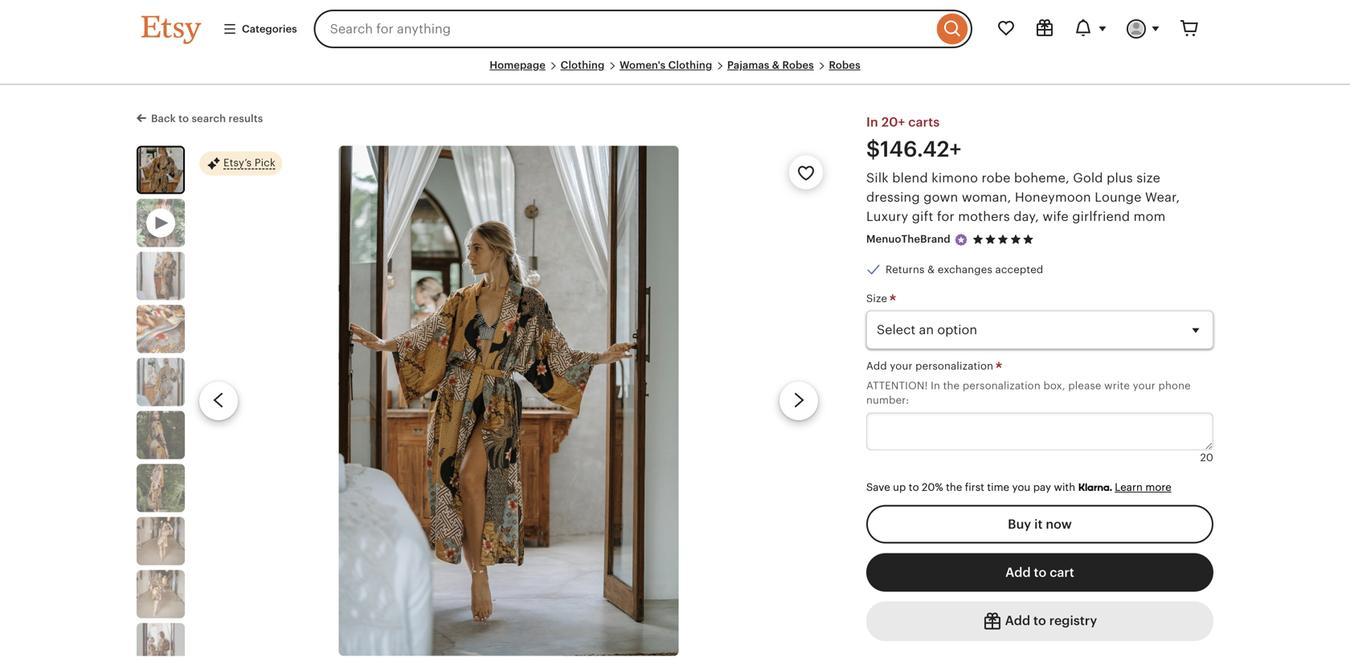 Task type: locate. For each thing, give the bounding box(es) containing it.
robes link
[[829, 59, 861, 71]]

none search field inside categories banner
[[314, 10, 973, 48]]

buy it now button
[[867, 505, 1214, 544]]

2 robes from the left
[[829, 59, 861, 71]]

more
[[1146, 482, 1172, 494]]

0 vertical spatial personalization
[[916, 360, 994, 372]]

silk blend kimono robe boheme gold plus size dressing gown image 3 image
[[137, 305, 185, 353]]

phone
[[1159, 380, 1192, 392]]

the inside "save up to 20% the first time you pay with klarna. learn more"
[[946, 482, 963, 494]]

1 vertical spatial your
[[1133, 380, 1156, 392]]

menu bar
[[142, 58, 1209, 85]]

20%
[[922, 482, 944, 494]]

to for add to cart
[[1034, 565, 1047, 580]]

to right "up"
[[909, 482, 920, 494]]

now
[[1046, 517, 1072, 532]]

1 vertical spatial the
[[946, 482, 963, 494]]

&
[[773, 59, 780, 71], [928, 264, 935, 276]]

0 vertical spatial the
[[944, 380, 960, 392]]

pajamas & robes link
[[728, 59, 814, 71]]

20+
[[882, 115, 906, 130]]

buy
[[1008, 517, 1032, 532]]

0 horizontal spatial &
[[773, 59, 780, 71]]

lounge
[[1095, 190, 1142, 204]]

silk blend kimono robe boheme gold plus size dressing gown short kimono s/m/l us women's letter image
[[137, 517, 185, 565]]

etsy's pick button
[[199, 151, 282, 176]]

& right returns
[[928, 264, 935, 276]]

& inside menu bar
[[773, 59, 780, 71]]

in
[[867, 115, 879, 130], [931, 380, 941, 392]]

to right the back
[[179, 113, 189, 125]]

1 clothing from the left
[[561, 59, 605, 71]]

0 horizontal spatial your
[[890, 360, 913, 372]]

1 horizontal spatial in
[[931, 380, 941, 392]]

1 horizontal spatial &
[[928, 264, 935, 276]]

clothing down search for anything text field
[[561, 59, 605, 71]]

silk blend kimono robe boheme gold plus size dressing gown image 2 image
[[137, 252, 185, 300]]

pajamas
[[728, 59, 770, 71]]

buy it now
[[1008, 517, 1072, 532]]

women's clothing
[[620, 59, 713, 71]]

search
[[192, 113, 226, 125]]

star_seller image
[[954, 233, 969, 247]]

exchanges
[[938, 264, 993, 276]]

dressing
[[867, 190, 921, 204]]

0 vertical spatial your
[[890, 360, 913, 372]]

& right pajamas
[[773, 59, 780, 71]]

1 vertical spatial &
[[928, 264, 935, 276]]

luxury
[[867, 209, 909, 224]]

0 vertical spatial in
[[867, 115, 879, 130]]

add your personalization
[[867, 360, 997, 372]]

1 horizontal spatial robes
[[829, 59, 861, 71]]

pay
[[1034, 482, 1052, 494]]

robes
[[783, 59, 814, 71], [829, 59, 861, 71]]

to left registry
[[1034, 614, 1047, 628]]

in down add your personalization
[[931, 380, 941, 392]]

carts
[[909, 115, 940, 130]]

silk blend kimono robe boheme gold plus size dressing gown image 5 image
[[137, 411, 185, 459]]

1 horizontal spatial your
[[1133, 380, 1156, 392]]

time
[[988, 482, 1010, 494]]

add left cart
[[1006, 565, 1031, 580]]

$146.42+
[[867, 137, 962, 161]]

robes left 'robes' link
[[783, 59, 814, 71]]

with
[[1055, 482, 1076, 494]]

personalization left the box,
[[963, 380, 1041, 392]]

your
[[890, 360, 913, 372], [1133, 380, 1156, 392]]

clothing down categories banner
[[669, 59, 713, 71]]

1 vertical spatial in
[[931, 380, 941, 392]]

silk
[[867, 171, 889, 185]]

0 horizontal spatial clothing
[[561, 59, 605, 71]]

silk blend kimono robe boheme gold plus size dressing gown image 1 image
[[339, 146, 679, 657], [138, 147, 183, 192]]

for
[[938, 209, 955, 224]]

the down add your personalization
[[944, 380, 960, 392]]

mom
[[1134, 209, 1166, 224]]

to left cart
[[1034, 565, 1047, 580]]

silk blend kimono robe boheme gold plus size dressing gown image 9 image
[[137, 623, 185, 663]]

gift
[[912, 209, 934, 224]]

add
[[867, 360, 888, 372], [1006, 565, 1031, 580], [1006, 614, 1031, 628]]

add to cart
[[1006, 565, 1075, 580]]

you
[[1013, 482, 1031, 494]]

0 horizontal spatial in
[[867, 115, 879, 130]]

0 vertical spatial &
[[773, 59, 780, 71]]

back to search results
[[151, 113, 263, 125]]

1 horizontal spatial clothing
[[669, 59, 713, 71]]

menu bar containing homepage
[[142, 58, 1209, 85]]

learn more button
[[1115, 482, 1172, 494]]

1 robes from the left
[[783, 59, 814, 71]]

to
[[179, 113, 189, 125], [909, 482, 920, 494], [1034, 565, 1047, 580], [1034, 614, 1047, 628]]

to for add to registry
[[1034, 614, 1047, 628]]

mothers
[[959, 209, 1011, 224]]

your right write
[[1133, 380, 1156, 392]]

save up to 20% the first time you pay with klarna. learn more
[[867, 482, 1172, 494]]

personalization
[[916, 360, 994, 372], [963, 380, 1041, 392]]

the
[[944, 380, 960, 392], [946, 482, 963, 494]]

silk blend kimono robe boheme gold plus size dressing gown image 4 image
[[137, 358, 185, 406]]

number:
[[867, 394, 910, 407]]

clothing
[[561, 59, 605, 71], [669, 59, 713, 71]]

0 horizontal spatial silk blend kimono robe boheme gold plus size dressing gown image 1 image
[[138, 147, 183, 192]]

1 vertical spatial personalization
[[963, 380, 1041, 392]]

add for add to registry
[[1006, 614, 1031, 628]]

boheme,
[[1015, 171, 1070, 185]]

the left first on the right bottom of the page
[[946, 482, 963, 494]]

add down add to cart button
[[1006, 614, 1031, 628]]

robes right pajamas & robes
[[829, 59, 861, 71]]

1 horizontal spatial silk blend kimono robe boheme gold plus size dressing gown image 1 image
[[339, 146, 679, 657]]

categories
[[242, 23, 297, 35]]

0 horizontal spatial robes
[[783, 59, 814, 71]]

your up attention!
[[890, 360, 913, 372]]

None search field
[[314, 10, 973, 48]]

attention!
[[867, 380, 928, 392]]

Add your personalization text field
[[867, 413, 1214, 451]]

add up attention!
[[867, 360, 888, 372]]

1 vertical spatial add
[[1006, 565, 1031, 580]]

your inside attention! in the personalization box, please write your phone number:
[[1133, 380, 1156, 392]]

personalization up attention!
[[916, 360, 994, 372]]

in left the 20+
[[867, 115, 879, 130]]

it
[[1035, 517, 1043, 532]]

0 vertical spatial add
[[867, 360, 888, 372]]

2 vertical spatial add
[[1006, 614, 1031, 628]]

homepage link
[[490, 59, 546, 71]]



Task type: describe. For each thing, give the bounding box(es) containing it.
to for back to search results
[[179, 113, 189, 125]]

back
[[151, 113, 176, 125]]

2 clothing from the left
[[669, 59, 713, 71]]

homepage
[[490, 59, 546, 71]]

categories button
[[211, 14, 309, 43]]

accepted
[[996, 264, 1044, 276]]

gold
[[1074, 171, 1104, 185]]

silk blend kimono robe boheme, gold plus size dressing gown woman, honeymoon lounge wear, luxury gift for mothers day, wife girlfriend mom
[[867, 171, 1181, 224]]

kimono
[[932, 171, 979, 185]]

the inside attention! in the personalization box, please write your phone number:
[[944, 380, 960, 392]]

menuothebrand link
[[867, 233, 951, 245]]

in 20+ carts $146.42+
[[867, 115, 962, 161]]

registry
[[1050, 614, 1098, 628]]

in inside attention! in the personalization box, please write your phone number:
[[931, 380, 941, 392]]

up
[[893, 482, 906, 494]]

robe
[[982, 171, 1011, 185]]

size
[[1137, 171, 1161, 185]]

first
[[966, 482, 985, 494]]

woman,
[[962, 190, 1012, 204]]

please
[[1069, 380, 1102, 392]]

add for add to cart
[[1006, 565, 1031, 580]]

clothing link
[[561, 59, 605, 71]]

returns & exchanges accepted
[[886, 264, 1044, 276]]

women's
[[620, 59, 666, 71]]

to inside "save up to 20% the first time you pay with klarna. learn more"
[[909, 482, 920, 494]]

returns
[[886, 264, 925, 276]]

wife
[[1043, 209, 1069, 224]]

& for returns
[[928, 264, 935, 276]]

girlfriend
[[1073, 209, 1131, 224]]

wear,
[[1146, 190, 1181, 204]]

women's clothing link
[[620, 59, 713, 71]]

day,
[[1014, 209, 1040, 224]]

silk blend kimono robe boheme gold plus size dressing gown image 6 image
[[137, 464, 185, 512]]

klarna.
[[1079, 482, 1113, 494]]

add to cart button
[[867, 553, 1214, 592]]

size
[[867, 293, 891, 305]]

box,
[[1044, 380, 1066, 392]]

silk blend kimono robe boheme gold plus size dressing gown image 8 image
[[137, 570, 185, 619]]

learn
[[1115, 482, 1143, 494]]

etsy's
[[224, 157, 252, 169]]

Search for anything text field
[[314, 10, 934, 48]]

save
[[867, 482, 891, 494]]

pick
[[255, 157, 276, 169]]

20
[[1201, 452, 1214, 464]]

blend
[[893, 171, 929, 185]]

back to search results link
[[137, 110, 263, 126]]

cart
[[1050, 565, 1075, 580]]

add for add your personalization
[[867, 360, 888, 372]]

add to registry
[[1002, 614, 1098, 628]]

pajamas & robes
[[728, 59, 814, 71]]

honeymoon
[[1015, 190, 1092, 204]]

personalization inside attention! in the personalization box, please write your phone number:
[[963, 380, 1041, 392]]

& for pajamas
[[773, 59, 780, 71]]

in inside in 20+ carts $146.42+
[[867, 115, 879, 130]]

write
[[1105, 380, 1131, 392]]

menuothebrand
[[867, 233, 951, 245]]

add to registry button
[[867, 602, 1214, 641]]

gown
[[924, 190, 959, 204]]

etsy's pick
[[224, 157, 276, 169]]

categories banner
[[113, 0, 1238, 58]]

results
[[229, 113, 263, 125]]

plus
[[1107, 171, 1134, 185]]

attention! in the personalization box, please write your phone number:
[[867, 380, 1192, 407]]



Task type: vqa. For each thing, say whether or not it's contained in the screenshot.
the rightmost your
yes



